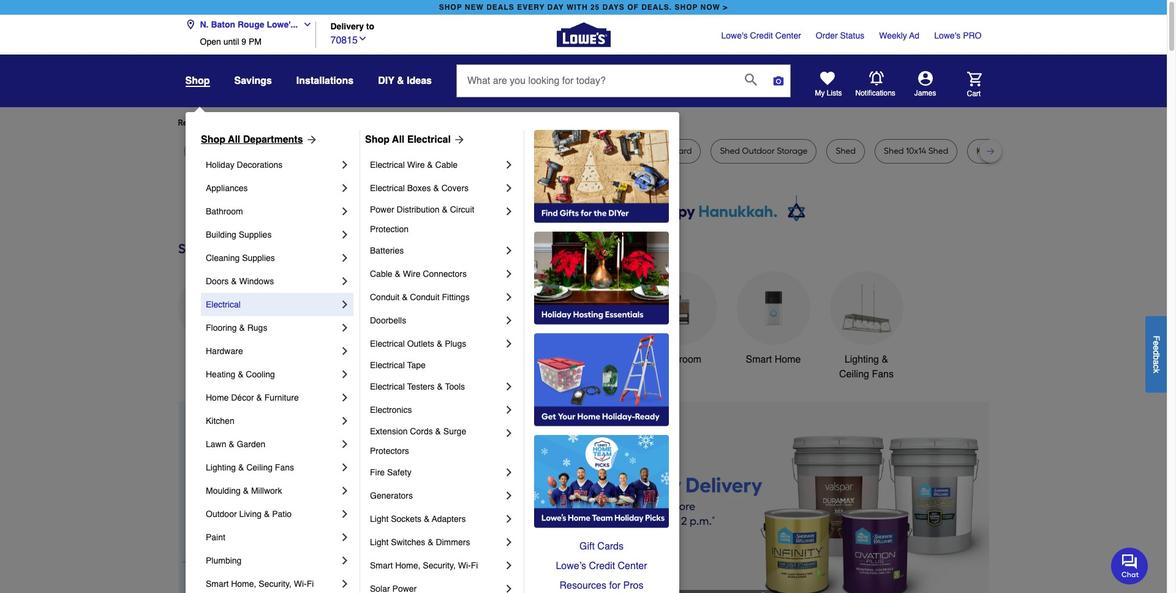 Task type: locate. For each thing, give the bounding box(es) containing it.
delivery
[[331, 22, 364, 32]]

credit inside 'lowe's credit center' link
[[750, 31, 773, 40]]

0 vertical spatial smart
[[746, 354, 772, 365]]

cart
[[967, 89, 981, 98]]

shed left outdoor on the top of page
[[720, 146, 740, 156]]

1 horizontal spatial for
[[385, 118, 396, 128]]

lowe's left pro
[[934, 31, 961, 40]]

light switches & dimmers link
[[370, 531, 503, 554]]

0 vertical spatial home
[[775, 354, 801, 365]]

shop all electrical
[[365, 134, 451, 145]]

lowe's home improvement cart image
[[967, 71, 982, 86]]

center left 'order'
[[775, 31, 801, 40]]

2 shed from the left
[[836, 146, 856, 156]]

hardie
[[640, 146, 666, 156]]

1 horizontal spatial lighting
[[845, 354, 879, 365]]

chevron right image
[[503, 159, 515, 171], [339, 182, 351, 194], [503, 244, 515, 257], [339, 252, 351, 264], [503, 268, 515, 280], [503, 338, 515, 350], [339, 345, 351, 357], [503, 380, 515, 393], [339, 391, 351, 404], [503, 404, 515, 416], [339, 438, 351, 450], [339, 485, 351, 497], [503, 513, 515, 525], [339, 531, 351, 543]]

2 lowe's from the left
[[934, 31, 961, 40]]

1 vertical spatial ceiling
[[246, 463, 273, 472]]

0 vertical spatial light
[[370, 514, 389, 524]]

conduit up doorbells on the left bottom
[[370, 292, 400, 302]]

1 horizontal spatial ceiling
[[839, 369, 869, 380]]

credit up search icon
[[750, 31, 773, 40]]

1 you from the left
[[289, 118, 304, 128]]

lowe's credit center link
[[534, 556, 669, 576]]

outdoor for outdoor tools & equipment
[[552, 354, 588, 365]]

wi- down dimmers at the bottom of the page
[[458, 561, 471, 570]]

shop left new
[[439, 3, 462, 12]]

1 all from the left
[[228, 134, 240, 145]]

extension cords & surge protectors link
[[370, 421, 503, 461]]

4 shed from the left
[[929, 146, 948, 156]]

2 vertical spatial smart
[[206, 579, 229, 589]]

security,
[[423, 561, 456, 570], [259, 579, 291, 589]]

0 vertical spatial decorations
[[237, 160, 283, 170]]

kobalt
[[977, 146, 1002, 156]]

decorations down peel
[[237, 160, 283, 170]]

0 horizontal spatial shop
[[201, 134, 225, 145]]

credit up resources for pros link
[[589, 561, 615, 572]]

outdoor inside outdoor tools & equipment
[[552, 354, 588, 365]]

chevron right image for conduit & conduit fittings link
[[503, 291, 515, 303]]

1 vertical spatial kitchen
[[206, 416, 234, 426]]

1 horizontal spatial home,
[[395, 561, 421, 570]]

heating & cooling
[[206, 369, 275, 379]]

electrical left tape
[[370, 360, 405, 370]]

0 horizontal spatial lighting & ceiling fans
[[206, 463, 294, 472]]

0 horizontal spatial conduit
[[370, 292, 400, 302]]

d
[[1152, 350, 1162, 355]]

home, for leftmost smart home, security, wi-fi link
[[231, 579, 256, 589]]

arrow right image
[[451, 134, 466, 146], [966, 508, 979, 521]]

a
[[1152, 360, 1162, 364]]

1 horizontal spatial home
[[775, 354, 801, 365]]

1 vertical spatial decorations
[[375, 369, 427, 380]]

testers
[[407, 382, 435, 391]]

light for light switches & dimmers
[[370, 537, 389, 547]]

for up shop all electrical
[[385, 118, 396, 128]]

& inside button
[[397, 75, 404, 86]]

electronics link
[[370, 398, 503, 421]]

light down generators at the bottom
[[370, 514, 389, 524]]

doors & windows
[[206, 276, 274, 286]]

1 vertical spatial cable
[[370, 269, 392, 279]]

lowe's credit center link
[[721, 29, 801, 42]]

0 vertical spatial security,
[[423, 561, 456, 570]]

0 horizontal spatial home,
[[231, 579, 256, 589]]

1 vertical spatial fans
[[275, 463, 294, 472]]

lists
[[827, 89, 842, 97]]

cleaning supplies link
[[206, 246, 339, 270]]

outdoor inside outdoor living & patio link
[[206, 509, 237, 519]]

recommended searches for you
[[178, 118, 304, 128]]

covers
[[442, 183, 469, 193]]

1 horizontal spatial security,
[[423, 561, 456, 570]]

get your home holiday-ready. image
[[534, 333, 669, 426]]

you up shop all electrical
[[398, 118, 413, 128]]

arrow right image
[[303, 134, 318, 146]]

1 vertical spatial center
[[618, 561, 647, 572]]

0 vertical spatial fi
[[471, 561, 478, 570]]

holiday decorations
[[206, 160, 283, 170]]

2 light from the top
[[370, 537, 389, 547]]

Search Query text field
[[457, 65, 735, 97]]

0 horizontal spatial ceiling
[[246, 463, 273, 472]]

lighting & ceiling fans button
[[830, 271, 903, 382]]

you up arrow right icon at the left top of page
[[289, 118, 304, 128]]

1 vertical spatial outdoor
[[206, 509, 237, 519]]

diy & ideas
[[378, 75, 432, 86]]

0 vertical spatial arrow right image
[[451, 134, 466, 146]]

0 horizontal spatial outdoor
[[206, 509, 237, 519]]

>
[[723, 3, 728, 12]]

home
[[775, 354, 801, 365], [206, 393, 229, 402]]

lowe's inside 'link'
[[934, 31, 961, 40]]

1 horizontal spatial kitchen
[[459, 354, 492, 365]]

chevron right image for cable & wire connectors
[[503, 268, 515, 280]]

chevron right image for lighting & ceiling fans link
[[339, 461, 351, 474]]

electrical for electrical outlets & plugs
[[370, 339, 405, 349]]

1 shed from the left
[[720, 146, 740, 156]]

center for lowe's credit center
[[618, 561, 647, 572]]

1 horizontal spatial wi-
[[458, 561, 471, 570]]

smart home, security, wi-fi link down paint link
[[206, 572, 339, 593]]

supplies up cleaning supplies
[[239, 230, 272, 240]]

2 horizontal spatial for
[[609, 580, 621, 591]]

holiday
[[206, 160, 234, 170]]

for for searches
[[277, 118, 288, 128]]

rouge
[[238, 20, 264, 29]]

1 horizontal spatial tools
[[590, 354, 613, 365]]

0 horizontal spatial center
[[618, 561, 647, 572]]

shed right the 10x14
[[929, 146, 948, 156]]

for left the pros
[[609, 580, 621, 591]]

peel stick wallpaper
[[272, 146, 351, 156]]

kitchen inside "button"
[[459, 354, 492, 365]]

0 vertical spatial ceiling
[[839, 369, 869, 380]]

0 horizontal spatial lowe's
[[721, 31, 748, 40]]

décor
[[231, 393, 254, 402]]

0 vertical spatial tools
[[590, 354, 613, 365]]

0 vertical spatial cable
[[435, 160, 458, 170]]

1 vertical spatial smart
[[370, 561, 393, 570]]

chevron right image for generators link
[[503, 489, 515, 502]]

1 vertical spatial home,
[[231, 579, 256, 589]]

kitchen for kitchen
[[206, 416, 234, 426]]

ideas
[[407, 75, 432, 86]]

security, down the plumbing link in the left bottom of the page
[[259, 579, 291, 589]]

2 e from the top
[[1152, 345, 1162, 350]]

wire up conduit & conduit fittings
[[403, 269, 421, 279]]

generators link
[[370, 484, 503, 507]]

lowe's home improvement lists image
[[820, 71, 835, 86]]

for inside more suggestions for you link
[[385, 118, 396, 128]]

0 horizontal spatial tools
[[445, 382, 465, 391]]

chevron right image for electrical outlets & plugs
[[503, 338, 515, 350]]

millwork
[[251, 486, 282, 496]]

chevron right image for batteries
[[503, 244, 515, 257]]

chevron right image for bathroom link
[[339, 205, 351, 217]]

1 horizontal spatial decorations
[[375, 369, 427, 380]]

1 horizontal spatial smart home, security, wi-fi
[[370, 561, 478, 570]]

batteries link
[[370, 239, 503, 262]]

location image
[[185, 20, 195, 29]]

shop up door on the top left of the page
[[365, 134, 390, 145]]

0 horizontal spatial all
[[228, 134, 240, 145]]

christmas
[[379, 354, 423, 365]]

0 horizontal spatial wi-
[[294, 579, 307, 589]]

70815 button
[[331, 32, 368, 48]]

generators
[[370, 491, 413, 501]]

bathroom inside button
[[659, 354, 702, 365]]

kitchen up 'lawn'
[[206, 416, 234, 426]]

1 vertical spatial appliances
[[191, 354, 239, 365]]

chevron right image for appliances
[[339, 182, 351, 194]]

wi- down the plumbing link in the left bottom of the page
[[294, 579, 307, 589]]

2 shop from the left
[[675, 3, 698, 12]]

decorations for christmas
[[375, 369, 427, 380]]

chevron right image for electrical testers & tools
[[503, 380, 515, 393]]

shed
[[720, 146, 740, 156], [836, 146, 856, 156], [884, 146, 904, 156], [929, 146, 948, 156]]

k
[[1152, 369, 1162, 373]]

kitchen down plugs on the bottom left of the page
[[459, 354, 492, 365]]

appliances inside button
[[191, 354, 239, 365]]

1 shop from the left
[[201, 134, 225, 145]]

0 vertical spatial kitchen
[[459, 354, 492, 365]]

weekly ad
[[879, 31, 920, 40]]

decorations down christmas
[[375, 369, 427, 380]]

1 vertical spatial credit
[[589, 561, 615, 572]]

fi
[[471, 561, 478, 570], [307, 579, 314, 589]]

e up b
[[1152, 345, 1162, 350]]

conduit down cable & wire connectors
[[410, 292, 440, 302]]

boxes
[[407, 183, 431, 193]]

1 vertical spatial supplies
[[242, 253, 275, 263]]

1 light from the top
[[370, 514, 389, 524]]

25 days of deals. don't miss deals every day. same-day delivery on in-stock orders placed by 2 p m. image
[[178, 401, 376, 593]]

order
[[816, 31, 838, 40]]

flooring & rugs
[[206, 323, 267, 333]]

tools up "equipment"
[[590, 354, 613, 365]]

home, down switches
[[395, 561, 421, 570]]

shed for shed outdoor storage
[[720, 146, 740, 156]]

shed for shed 10x14 shed
[[884, 146, 904, 156]]

diy
[[378, 75, 394, 86]]

0 vertical spatial credit
[[750, 31, 773, 40]]

1 horizontal spatial outdoor
[[552, 354, 588, 365]]

outdoor up "equipment"
[[552, 354, 588, 365]]

shop up lawn mower
[[201, 134, 225, 145]]

all up door interior
[[392, 134, 405, 145]]

2 you from the left
[[398, 118, 413, 128]]

chevron down image
[[358, 33, 368, 43]]

& inside power distribution & circuit protection
[[442, 205, 448, 214]]

lowe's for lowe's pro
[[934, 31, 961, 40]]

security, down light switches & dimmers link
[[423, 561, 456, 570]]

supplies up windows in the top of the page
[[242, 253, 275, 263]]

notifications
[[856, 89, 896, 97]]

home inside button
[[775, 354, 801, 365]]

cable up covers
[[435, 160, 458, 170]]

free same-day delivery when you order 1 gallon or more of paint by 2 p m. image
[[395, 401, 989, 593]]

n. baton rouge lowe'... button
[[185, 12, 317, 37]]

chevron right image for paint
[[339, 531, 351, 543]]

chevron down image
[[298, 20, 313, 29]]

appliances button
[[178, 271, 251, 367]]

shop left now
[[675, 3, 698, 12]]

lowe's down >
[[721, 31, 748, 40]]

shed left the 10x14
[[884, 146, 904, 156]]

outdoor
[[552, 354, 588, 365], [206, 509, 237, 519]]

1 vertical spatial tools
[[445, 382, 465, 391]]

0 horizontal spatial credit
[[589, 561, 615, 572]]

chevron right image for lawn & garden
[[339, 438, 351, 450]]

1 horizontal spatial credit
[[750, 31, 773, 40]]

2 conduit from the left
[[410, 292, 440, 302]]

decorations for holiday
[[237, 160, 283, 170]]

now
[[701, 3, 720, 12]]

1 horizontal spatial all
[[392, 134, 405, 145]]

flooring & rugs link
[[206, 316, 339, 339]]

electrical up christmas
[[370, 339, 405, 349]]

electrical up power
[[370, 183, 405, 193]]

1 horizontal spatial lighting & ceiling fans
[[839, 354, 894, 380]]

chevron right image for holiday decorations link
[[339, 159, 351, 171]]

chevron right image for light switches & dimmers link
[[503, 536, 515, 548]]

tools down 'electrical tape' 'link'
[[445, 382, 465, 391]]

0 horizontal spatial for
[[277, 118, 288, 128]]

1 vertical spatial security,
[[259, 579, 291, 589]]

1 horizontal spatial fans
[[872, 369, 894, 380]]

chevron right image for doorbells link
[[503, 314, 515, 327]]

chevron right image for moulding & millwork
[[339, 485, 351, 497]]

all for departments
[[228, 134, 240, 145]]

refrigerator
[[456, 146, 502, 156]]

for
[[277, 118, 288, 128], [385, 118, 396, 128], [609, 580, 621, 591]]

1 horizontal spatial bathroom
[[659, 354, 702, 365]]

light
[[370, 514, 389, 524], [370, 537, 389, 547]]

smart home, security, wi-fi down "light switches & dimmers"
[[370, 561, 478, 570]]

chevron right image for fire safety link
[[503, 466, 515, 478]]

tools inside outdoor tools & equipment
[[590, 354, 613, 365]]

center up the pros
[[618, 561, 647, 572]]

0 horizontal spatial bathroom
[[206, 206, 243, 216]]

light left switches
[[370, 537, 389, 547]]

1 horizontal spatial shop
[[675, 3, 698, 12]]

0 vertical spatial wire
[[407, 160, 425, 170]]

1 vertical spatial arrow right image
[[966, 508, 979, 521]]

2 horizontal spatial smart
[[746, 354, 772, 365]]

1 vertical spatial bathroom
[[659, 354, 702, 365]]

fire safety link
[[370, 461, 503, 484]]

0 horizontal spatial security,
[[259, 579, 291, 589]]

0 horizontal spatial smart home, security, wi-fi
[[206, 579, 314, 589]]

credit for lowe's
[[750, 31, 773, 40]]

hardie board
[[640, 146, 692, 156]]

f e e d b a c k button
[[1146, 316, 1167, 392]]

lighting & ceiling fans
[[839, 354, 894, 380], [206, 463, 294, 472]]

door interior
[[379, 146, 428, 156]]

you for more suggestions for you
[[398, 118, 413, 128]]

1 vertical spatial light
[[370, 537, 389, 547]]

0 horizontal spatial home
[[206, 393, 229, 402]]

9
[[241, 37, 246, 47]]

credit inside the lowe's credit center link
[[589, 561, 615, 572]]

decorations inside button
[[375, 369, 427, 380]]

2 shop from the left
[[365, 134, 390, 145]]

1 horizontal spatial you
[[398, 118, 413, 128]]

faucets
[[494, 354, 529, 365]]

lighting
[[845, 354, 879, 365], [206, 463, 236, 472]]

0 vertical spatial lighting
[[845, 354, 879, 365]]

for up departments
[[277, 118, 288, 128]]

0 horizontal spatial kitchen
[[206, 416, 234, 426]]

electrical inside 'link'
[[370, 360, 405, 370]]

electrical down door on the top left of the page
[[370, 160, 405, 170]]

outdoor living & patio
[[206, 509, 292, 519]]

christmas decorations button
[[364, 271, 438, 382]]

conduit & conduit fittings
[[370, 292, 470, 302]]

1 vertical spatial lighting & ceiling fans
[[206, 463, 294, 472]]

0 horizontal spatial arrow right image
[[451, 134, 466, 146]]

electrical up "electronics" at the left of page
[[370, 382, 405, 391]]

delivery to
[[331, 22, 374, 32]]

0 vertical spatial bathroom
[[206, 206, 243, 216]]

outdoor for outdoor living & patio
[[206, 509, 237, 519]]

lowe's pro
[[934, 31, 982, 40]]

appliances down holiday
[[206, 183, 248, 193]]

1 horizontal spatial arrow right image
[[966, 508, 979, 521]]

n.
[[200, 20, 209, 29]]

all up mower
[[228, 134, 240, 145]]

smart home
[[746, 354, 801, 365]]

0 horizontal spatial decorations
[[237, 160, 283, 170]]

& inside extension cords & surge protectors
[[435, 426, 441, 436]]

supplies for cleaning supplies
[[242, 253, 275, 263]]

fi down the plumbing link in the left bottom of the page
[[307, 579, 314, 589]]

0 horizontal spatial lighting
[[206, 463, 236, 472]]

home, down plumbing
[[231, 579, 256, 589]]

shed right storage
[[836, 146, 856, 156]]

bathroom link
[[206, 200, 339, 223]]

outdoor down moulding
[[206, 509, 237, 519]]

None search field
[[456, 64, 791, 109]]

christmas decorations
[[375, 354, 427, 380]]

chevron right image
[[339, 159, 351, 171], [503, 182, 515, 194], [339, 205, 351, 217], [503, 205, 515, 217], [339, 229, 351, 241], [339, 275, 351, 287], [503, 291, 515, 303], [339, 298, 351, 311], [503, 314, 515, 327], [339, 322, 351, 334], [339, 368, 351, 380], [339, 415, 351, 427], [503, 427, 515, 439], [339, 461, 351, 474], [503, 466, 515, 478], [503, 489, 515, 502], [339, 508, 351, 520], [503, 536, 515, 548], [339, 554, 351, 567], [503, 559, 515, 572], [339, 578, 351, 590], [503, 583, 515, 593]]

lighting inside button
[[845, 354, 879, 365]]

1 vertical spatial wire
[[403, 269, 421, 279]]

lighting & ceiling fans inside lighting & ceiling fans link
[[206, 463, 294, 472]]

shop new deals every day with 25 days of deals. shop now >
[[439, 3, 728, 12]]

0 horizontal spatial smart
[[206, 579, 229, 589]]

lowe's credit center
[[721, 31, 801, 40]]

smart home, security, wi-fi down the plumbing link in the left bottom of the page
[[206, 579, 314, 589]]

0 vertical spatial lighting & ceiling fans
[[839, 354, 894, 380]]

appliances up heating
[[191, 354, 239, 365]]

0 vertical spatial fans
[[872, 369, 894, 380]]

1 horizontal spatial cable
[[435, 160, 458, 170]]

1 horizontal spatial center
[[775, 31, 801, 40]]

camera image
[[772, 75, 785, 87]]

0 vertical spatial appliances
[[206, 183, 248, 193]]

fi down light switches & dimmers link
[[471, 561, 478, 570]]

3 shed from the left
[[884, 146, 904, 156]]

1 horizontal spatial shop
[[365, 134, 390, 145]]

you for recommended searches for you
[[289, 118, 304, 128]]

0 vertical spatial supplies
[[239, 230, 272, 240]]

1 lowe's from the left
[[721, 31, 748, 40]]

chevron right image for extension cords & surge protectors link
[[503, 427, 515, 439]]

heating & cooling link
[[206, 363, 339, 386]]

0 vertical spatial wi-
[[458, 561, 471, 570]]

1 vertical spatial fi
[[307, 579, 314, 589]]

windows
[[239, 276, 274, 286]]

0 vertical spatial smart home, security, wi-fi
[[370, 561, 478, 570]]

chevron right image for hardware
[[339, 345, 351, 357]]

0 horizontal spatial shop
[[439, 3, 462, 12]]

e up d
[[1152, 341, 1162, 345]]

0 vertical spatial outdoor
[[552, 354, 588, 365]]

cable down 'batteries'
[[370, 269, 392, 279]]

wire down interior
[[407, 160, 425, 170]]

smart home, security, wi-fi link down "light switches & dimmers"
[[370, 554, 503, 577]]

2 all from the left
[[392, 134, 405, 145]]

0 vertical spatial home,
[[395, 561, 421, 570]]

chevron right image for cleaning supplies
[[339, 252, 351, 264]]

cleaning
[[206, 253, 240, 263]]

adapters
[[432, 514, 466, 524]]



Task type: describe. For each thing, give the bounding box(es) containing it.
plumbing link
[[206, 549, 339, 572]]

building supplies link
[[206, 223, 339, 246]]

10x14
[[906, 146, 926, 156]]

sockets
[[391, 514, 422, 524]]

f e e d b a c k
[[1152, 335, 1162, 373]]

of
[[627, 3, 639, 12]]

holiday hosting essentials. image
[[534, 232, 669, 325]]

order status
[[816, 31, 865, 40]]

for for suggestions
[[385, 118, 396, 128]]

interior
[[400, 146, 428, 156]]

kitchen faucets button
[[457, 271, 531, 367]]

my lists
[[815, 89, 842, 97]]

0 horizontal spatial smart home, security, wi-fi link
[[206, 572, 339, 593]]

1 e from the top
[[1152, 341, 1162, 345]]

holiday decorations link
[[206, 153, 339, 176]]

cart button
[[950, 71, 982, 98]]

lowe's pro link
[[934, 29, 982, 42]]

moulding
[[206, 486, 241, 496]]

arrow left image
[[406, 508, 418, 521]]

lawn & garden link
[[206, 433, 339, 456]]

lighting & ceiling fans inside lighting & ceiling fans button
[[839, 354, 894, 380]]

safety
[[387, 467, 412, 477]]

peel
[[272, 146, 288, 156]]

lowe's home improvement notification center image
[[869, 71, 884, 86]]

cleaning supplies
[[206, 253, 275, 263]]

power
[[370, 205, 394, 214]]

plugs
[[445, 339, 466, 349]]

shop for shop all electrical
[[365, 134, 390, 145]]

until
[[223, 37, 239, 47]]

recommended searches for you heading
[[178, 117, 989, 129]]

light sockets & adapters link
[[370, 507, 503, 531]]

paint
[[206, 532, 225, 542]]

1 vertical spatial lighting
[[206, 463, 236, 472]]

batteries
[[370, 246, 404, 255]]

lawn & garden
[[206, 439, 265, 449]]

chevron right image for electrical boxes & covers link
[[503, 182, 515, 194]]

stick
[[290, 146, 308, 156]]

fans inside button
[[872, 369, 894, 380]]

credit for lowe's
[[589, 561, 615, 572]]

electrical testers & tools
[[370, 382, 465, 391]]

chevron right image for flooring & rugs link
[[339, 322, 351, 334]]

living
[[239, 509, 262, 519]]

moulding & millwork link
[[206, 479, 339, 502]]

shop 25 days of deals by category image
[[178, 238, 989, 259]]

chevron right image for kitchen link
[[339, 415, 351, 427]]

suggestions
[[335, 118, 384, 128]]

power distribution & circuit protection
[[370, 205, 477, 234]]

conduit & conduit fittings link
[[370, 285, 503, 309]]

lawn
[[193, 146, 215, 156]]

chevron right image for 'doors & windows' link
[[339, 275, 351, 287]]

connectors
[[423, 269, 467, 279]]

lowe's home improvement logo image
[[557, 8, 610, 62]]

b
[[1152, 355, 1162, 360]]

gift
[[580, 541, 595, 552]]

pros
[[623, 580, 644, 591]]

outlets
[[407, 339, 434, 349]]

electrical for electrical wire & cable
[[370, 160, 405, 170]]

electrical for electrical tape
[[370, 360, 405, 370]]

wire inside the cable & wire connectors link
[[403, 269, 421, 279]]

chat invite button image
[[1111, 547, 1149, 584]]

shed for shed
[[836, 146, 856, 156]]

chevron right image for the heating & cooling link
[[339, 368, 351, 380]]

chevron right image for outdoor living & patio link on the left
[[339, 508, 351, 520]]

moulding & millwork
[[206, 486, 282, 496]]

70815
[[331, 35, 358, 46]]

distribution
[[397, 205, 440, 214]]

lowe's
[[556, 561, 586, 572]]

fire safety
[[370, 467, 412, 477]]

protection
[[370, 224, 409, 234]]

1 horizontal spatial fi
[[471, 561, 478, 570]]

gift cards
[[580, 541, 624, 552]]

electrical up 'flooring'
[[206, 300, 241, 309]]

wire inside electrical wire & cable link
[[407, 160, 425, 170]]

kitchen faucets
[[459, 354, 529, 365]]

hardware link
[[206, 339, 339, 363]]

lowe's wishes you and your family a happy hanukkah. image
[[178, 195, 989, 226]]

center for lowe's credit center
[[775, 31, 801, 40]]

arrow right image inside shop all electrical link
[[451, 134, 466, 146]]

electrical wire & cable link
[[370, 153, 503, 176]]

& inside outdoor tools & equipment
[[616, 354, 622, 365]]

electrical for electrical testers & tools
[[370, 382, 405, 391]]

doors & windows link
[[206, 270, 339, 293]]

chevron right image for electrical link
[[339, 298, 351, 311]]

light for light sockets & adapters
[[370, 514, 389, 524]]

electrical up interior
[[407, 134, 451, 145]]

building supplies
[[206, 230, 272, 240]]

heating
[[206, 369, 235, 379]]

gift cards link
[[534, 537, 669, 556]]

resources for pros link
[[534, 576, 669, 593]]

extension cords & surge protectors
[[370, 426, 469, 456]]

shop for shop all departments
[[201, 134, 225, 145]]

smart inside button
[[746, 354, 772, 365]]

outdoor
[[742, 146, 775, 156]]

savings button
[[234, 70, 272, 92]]

chevron right image for building supplies link
[[339, 229, 351, 241]]

find gifts for the diyer. image
[[534, 130, 669, 223]]

chevron right image for home décor & furniture
[[339, 391, 351, 404]]

wallpaper
[[310, 146, 351, 156]]

home, for rightmost smart home, security, wi-fi link
[[395, 561, 421, 570]]

1 horizontal spatial smart
[[370, 561, 393, 570]]

all for electrical
[[392, 134, 405, 145]]

f
[[1152, 335, 1162, 341]]

with
[[567, 3, 588, 12]]

kitchen for kitchen faucets
[[459, 354, 492, 365]]

smart home button
[[737, 271, 810, 367]]

0 horizontal spatial fi
[[307, 579, 314, 589]]

1 vertical spatial smart home, security, wi-fi
[[206, 579, 314, 589]]

supplies for building supplies
[[239, 230, 272, 240]]

switches
[[391, 537, 425, 547]]

search image
[[745, 73, 757, 86]]

lowe's for lowe's credit center
[[721, 31, 748, 40]]

pm
[[249, 37, 262, 47]]

pro
[[963, 31, 982, 40]]

cooling
[[246, 369, 275, 379]]

shop new deals every day with 25 days of deals. shop now > link
[[437, 0, 730, 15]]

chevron right image for power distribution & circuit protection link
[[503, 205, 515, 217]]

0 horizontal spatial fans
[[275, 463, 294, 472]]

electrical outlets & plugs link
[[370, 332, 503, 355]]

electrical tape
[[370, 360, 426, 370]]

1 vertical spatial home
[[206, 393, 229, 402]]

building
[[206, 230, 236, 240]]

fittings
[[442, 292, 470, 302]]

1 shop from the left
[[439, 3, 462, 12]]

to
[[366, 22, 374, 32]]

chevron right image for electrical wire & cable
[[503, 159, 515, 171]]

garden
[[237, 439, 265, 449]]

fire
[[370, 467, 385, 477]]

1 horizontal spatial smart home, security, wi-fi link
[[370, 554, 503, 577]]

chevron right image for electronics
[[503, 404, 515, 416]]

lawn mower
[[193, 146, 244, 156]]

electrical boxes & covers
[[370, 183, 469, 193]]

installations
[[296, 75, 354, 86]]

lowe's home team holiday picks. image
[[534, 435, 669, 528]]

chevron right image for the plumbing link in the left bottom of the page
[[339, 554, 351, 567]]

ad
[[909, 31, 920, 40]]

electrical for electrical boxes & covers
[[370, 183, 405, 193]]

status
[[840, 31, 865, 40]]

for inside resources for pros link
[[609, 580, 621, 591]]

chevron right image for light sockets & adapters
[[503, 513, 515, 525]]

1 conduit from the left
[[370, 292, 400, 302]]

james
[[915, 89, 936, 97]]

home décor & furniture link
[[206, 386, 339, 409]]

searches
[[239, 118, 275, 128]]

ceiling inside button
[[839, 369, 869, 380]]



Task type: vqa. For each thing, say whether or not it's contained in the screenshot.
top gas-
no



